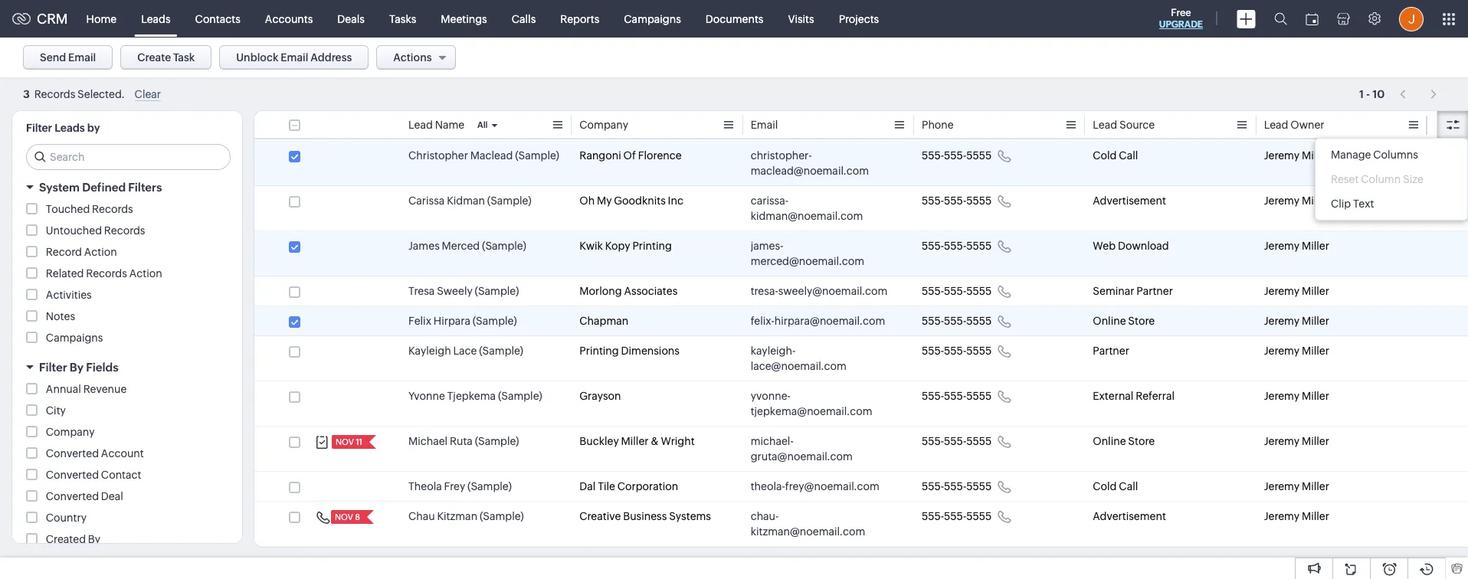 Task type: describe. For each thing, give the bounding box(es) containing it.
nov 8
[[335, 513, 360, 522]]

store for felix-hirpara@noemail.com
[[1129, 315, 1156, 327]]

campaigns link
[[612, 0, 694, 37]]

jeremy for felix-hirpara@noemail.com
[[1265, 315, 1300, 327]]

miller for james- merced@noemail.com
[[1303, 240, 1330, 252]]

deals
[[338, 13, 365, 25]]

3 records selected.
[[23, 88, 125, 101]]

5555 for james- merced@noemail.com
[[967, 240, 992, 252]]

records for related
[[86, 268, 127, 280]]

(sample) for michael ruta (sample)
[[475, 435, 519, 448]]

5555 for michael- gruta@noemail.com
[[967, 435, 992, 448]]

0 horizontal spatial printing
[[580, 345, 619, 357]]

created
[[46, 534, 86, 546]]

merced@noemail.com
[[751, 255, 865, 268]]

download
[[1119, 240, 1170, 252]]

tresa-sweely@noemail.com link
[[751, 284, 888, 299]]

profile element
[[1391, 0, 1434, 37]]

(sample) for kayleigh lace (sample)
[[479, 345, 524, 357]]

miller for kayleigh- lace@noemail.com
[[1303, 345, 1330, 357]]

chau-
[[751, 511, 779, 523]]

online for felix-hirpara@noemail.com
[[1094, 315, 1127, 327]]

theola frey (sample) link
[[409, 479, 512, 495]]

christopher- maclead@noemail.com link
[[751, 148, 892, 179]]

kayleigh lace (sample) link
[[409, 343, 524, 359]]

hirpara
[[434, 315, 471, 327]]

(sample) for james merced (sample)
[[482, 240, 527, 252]]

kayleigh lace (sample)
[[409, 345, 524, 357]]

5555 for tresa-sweely@noemail.com
[[967, 285, 992, 297]]

email for unblock
[[281, 51, 309, 64]]

leads link
[[129, 0, 183, 37]]

filter by fields button
[[12, 354, 242, 381]]

555-555-5555 for tresa-sweely@noemail.com
[[922, 285, 992, 297]]

contacts link
[[183, 0, 253, 37]]

kopy
[[605, 240, 631, 252]]

1 vertical spatial action
[[129, 268, 162, 280]]

1 horizontal spatial leads
[[141, 13, 171, 25]]

row group containing christopher maclead (sample)
[[255, 141, 1469, 547]]

jeremy miller for michael- gruta@noemail.com
[[1265, 435, 1330, 448]]

5555 for yvonne- tjepkema@noemail.com
[[967, 390, 992, 403]]

frey@noemail.com
[[786, 481, 880, 493]]

calls
[[512, 13, 536, 25]]

jeremy miller for chau- kitzman@noemail.com
[[1265, 511, 1330, 523]]

miller for theola-frey@noemail.com
[[1303, 481, 1330, 493]]

jeremy for michael- gruta@noemail.com
[[1265, 435, 1300, 448]]

chapman
[[580, 315, 629, 327]]

theola frey (sample)
[[409, 481, 512, 493]]

sweely@noemail.com
[[779, 285, 888, 297]]

tjepkema
[[447, 390, 496, 403]]

carissa- kidman@noemail.com
[[751, 195, 864, 222]]

miller for felix-hirpara@noemail.com
[[1303, 315, 1330, 327]]

nov 11
[[336, 438, 363, 447]]

yvonne
[[409, 390, 445, 403]]

upgrade
[[1160, 19, 1204, 30]]

miller for michael- gruta@noemail.com
[[1303, 435, 1330, 448]]

unblock email address button
[[219, 45, 369, 70]]

yvonne-
[[751, 390, 791, 403]]

deals link
[[325, 0, 377, 37]]

clear
[[135, 88, 161, 101]]

associates
[[624, 285, 678, 297]]

profile image
[[1400, 7, 1425, 31]]

gruta@noemail.com
[[751, 451, 853, 463]]

converted for converted account
[[46, 448, 99, 460]]

carissa-
[[751, 195, 789, 207]]

documents
[[706, 13, 764, 25]]

system defined filters button
[[12, 174, 242, 201]]

web
[[1094, 240, 1116, 252]]

kwik kopy printing
[[580, 240, 672, 252]]

jeremy for yvonne- tjepkema@noemail.com
[[1265, 390, 1300, 403]]

city
[[46, 405, 66, 417]]

carissa
[[409, 195, 445, 207]]

-
[[1367, 88, 1371, 100]]

home link
[[74, 0, 129, 37]]

create task button
[[121, 45, 212, 70]]

contacts
[[195, 13, 241, 25]]

tasks link
[[377, 0, 429, 37]]

christopher
[[409, 150, 468, 162]]

cold call for theola-frey@noemail.com
[[1094, 481, 1139, 493]]

advertisement for carissa- kidman@noemail.com
[[1094, 195, 1167, 207]]

reports
[[561, 13, 600, 25]]

deal
[[101, 491, 123, 503]]

555-555-5555 for yvonne- tjepkema@noemail.com
[[922, 390, 992, 403]]

tjepkema@noemail.com
[[751, 406, 873, 418]]

online store for michael- gruta@noemail.com
[[1094, 435, 1156, 448]]

online store for felix-hirpara@noemail.com
[[1094, 315, 1156, 327]]

name
[[435, 119, 465, 131]]

morlong associates
[[580, 285, 678, 297]]

touched records
[[46, 203, 133, 215]]

records for untouched
[[104, 225, 145, 237]]

3
[[23, 88, 30, 101]]

search image
[[1275, 12, 1288, 25]]

external
[[1094, 390, 1134, 403]]

converted for converted contact
[[46, 469, 99, 481]]

untouched
[[46, 225, 102, 237]]

kayleigh- lace@noemail.com link
[[751, 343, 892, 374]]

filters
[[128, 181, 162, 194]]

clip text
[[1332, 198, 1375, 210]]

jeremy miller for james- merced@noemail.com
[[1265, 240, 1330, 252]]

felix-hirpara@noemail.com
[[751, 315, 886, 327]]

jeremy miller for tresa-sweely@noemail.com
[[1265, 285, 1330, 297]]

kayleigh-
[[751, 345, 796, 357]]

lead for lead name
[[409, 119, 433, 131]]

lead name
[[409, 119, 465, 131]]

555-555-5555 for felix-hirpara@noemail.com
[[922, 315, 992, 327]]

11
[[356, 438, 363, 447]]

(sample) for felix hirpara (sample)
[[473, 315, 517, 327]]

of
[[624, 150, 636, 162]]

michael ruta (sample)
[[409, 435, 519, 448]]

seminar
[[1094, 285, 1135, 297]]

christopher maclead (sample) link
[[409, 148, 560, 163]]

miller for tresa-sweely@noemail.com
[[1303, 285, 1330, 297]]

555-555-5555 for kayleigh- lace@noemail.com
[[922, 345, 992, 357]]

james merced (sample) link
[[409, 238, 527, 254]]

search element
[[1266, 0, 1297, 38]]

jeremy for christopher- maclead@noemail.com
[[1265, 150, 1300, 162]]

create menu element
[[1228, 0, 1266, 37]]

meetings link
[[429, 0, 500, 37]]

converted for converted deal
[[46, 491, 99, 503]]

clip
[[1332, 198, 1352, 210]]

maclead
[[471, 150, 513, 162]]

kitzman
[[437, 511, 478, 523]]

buckley
[[580, 435, 619, 448]]

5555 for felix-hirpara@noemail.com
[[967, 315, 992, 327]]

christopher-
[[751, 150, 812, 162]]

send
[[40, 51, 66, 64]]

projects
[[839, 13, 880, 25]]

converted account
[[46, 448, 144, 460]]

yvonne tjepkema (sample)
[[409, 390, 543, 403]]

annual revenue
[[46, 383, 127, 396]]

jeremy for theola-frey@noemail.com
[[1265, 481, 1300, 493]]

(sample) for carissa kidman (sample)
[[487, 195, 532, 207]]

online for michael- gruta@noemail.com
[[1094, 435, 1127, 448]]

jeremy miller for theola-frey@noemail.com
[[1265, 481, 1330, 493]]



Task type: locate. For each thing, give the bounding box(es) containing it.
filter leads by
[[26, 122, 100, 134]]

merced
[[442, 240, 480, 252]]

0 vertical spatial company
[[580, 119, 629, 131]]

chau kitzman (sample) link
[[409, 509, 524, 524]]

7 555-555-5555 from the top
[[922, 390, 992, 403]]

7 jeremy miller from the top
[[1265, 390, 1330, 403]]

filter up annual
[[39, 361, 67, 374]]

crm
[[37, 11, 68, 27]]

1 - 10
[[1360, 88, 1386, 100]]

email inside 'button'
[[281, 51, 309, 64]]

0 horizontal spatial company
[[46, 426, 95, 439]]

0 horizontal spatial action
[[84, 246, 117, 258]]

fields
[[86, 361, 119, 374]]

1 vertical spatial records
[[104, 225, 145, 237]]

(sample) right frey
[[468, 481, 512, 493]]

leads up create
[[141, 13, 171, 25]]

555-555-5555 for michael- gruta@noemail.com
[[922, 435, 992, 448]]

0 horizontal spatial email
[[68, 51, 96, 64]]

555-555-5555 for james- merced@noemail.com
[[922, 240, 992, 252]]

calendar image
[[1306, 13, 1319, 25]]

1 converted from the top
[[46, 448, 99, 460]]

2 jeremy miller from the top
[[1265, 195, 1330, 207]]

3 jeremy miller from the top
[[1265, 240, 1330, 252]]

1 horizontal spatial lead
[[1094, 119, 1118, 131]]

0 vertical spatial call
[[1120, 150, 1139, 162]]

9 jeremy miller from the top
[[1265, 481, 1330, 493]]

2 lead from the left
[[1094, 119, 1118, 131]]

cold for theola-frey@noemail.com
[[1094, 481, 1117, 493]]

7 5555 from the top
[[967, 390, 992, 403]]

records
[[92, 203, 133, 215], [104, 225, 145, 237], [86, 268, 127, 280]]

2 555-555-5555 from the top
[[922, 195, 992, 207]]

8 555-555-5555 from the top
[[922, 435, 992, 448]]

company down city at the left of the page
[[46, 426, 95, 439]]

4 jeremy miller from the top
[[1265, 285, 1330, 297]]

1 vertical spatial partner
[[1094, 345, 1130, 357]]

by for filter
[[70, 361, 84, 374]]

hirpara@noemail.com
[[775, 315, 886, 327]]

crm link
[[12, 11, 68, 27]]

advertisement
[[1094, 195, 1167, 207], [1094, 511, 1167, 523]]

james- merced@noemail.com link
[[751, 238, 892, 269]]

store down the seminar partner
[[1129, 315, 1156, 327]]

jeremy miller for christopher- maclead@noemail.com
[[1265, 150, 1330, 162]]

felix hirpara (sample)
[[409, 315, 517, 327]]

(sample) up 'kayleigh lace (sample)' link
[[473, 315, 517, 327]]

nov for michael
[[336, 438, 354, 447]]

cold
[[1094, 150, 1117, 162], [1094, 481, 1117, 493]]

2 advertisement from the top
[[1094, 511, 1167, 523]]

jeremy for tresa-sweely@noemail.com
[[1265, 285, 1300, 297]]

jeremy for carissa- kidman@noemail.com
[[1265, 195, 1300, 207]]

4 555-555-5555 from the top
[[922, 285, 992, 297]]

business
[[623, 511, 667, 523]]

store for michael- gruta@noemail.com
[[1129, 435, 1156, 448]]

miller for yvonne- tjepkema@noemail.com
[[1303, 390, 1330, 403]]

converted up converted contact
[[46, 448, 99, 460]]

leads left the by
[[55, 122, 85, 134]]

0 vertical spatial campaigns
[[624, 13, 681, 25]]

1 vertical spatial advertisement
[[1094, 511, 1167, 523]]

(sample) right "ruta"
[[475, 435, 519, 448]]

converted deal
[[46, 491, 123, 503]]

555-555-5555
[[922, 150, 992, 162], [922, 195, 992, 207], [922, 240, 992, 252], [922, 285, 992, 297], [922, 315, 992, 327], [922, 345, 992, 357], [922, 390, 992, 403], [922, 435, 992, 448], [922, 481, 992, 493], [922, 511, 992, 523]]

0 vertical spatial cold
[[1094, 150, 1117, 162]]

1 vertical spatial filter
[[39, 361, 67, 374]]

jeremy miller for felix-hirpara@noemail.com
[[1265, 315, 1330, 327]]

5555 for theola-frey@noemail.com
[[967, 481, 992, 493]]

1 vertical spatial cold call
[[1094, 481, 1139, 493]]

dal tile corporation
[[580, 481, 679, 493]]

by right created
[[88, 534, 101, 546]]

manage columns
[[1332, 149, 1419, 161]]

0 vertical spatial by
[[70, 361, 84, 374]]

tresa sweely (sample) link
[[409, 284, 519, 299]]

1 5555 from the top
[[967, 150, 992, 162]]

printing down chapman
[[580, 345, 619, 357]]

create task
[[138, 51, 195, 64]]

cold call
[[1094, 150, 1139, 162], [1094, 481, 1139, 493]]

meetings
[[441, 13, 487, 25]]

campaigns right reports
[[624, 13, 681, 25]]

(sample) right tjepkema
[[498, 390, 543, 403]]

referral
[[1136, 390, 1175, 403]]

record action
[[46, 246, 117, 258]]

nov 8 link
[[331, 511, 362, 524]]

partner right seminar
[[1137, 285, 1174, 297]]

nov left 8
[[335, 513, 353, 522]]

4 5555 from the top
[[967, 285, 992, 297]]

1 horizontal spatial company
[[580, 119, 629, 131]]

0 vertical spatial partner
[[1137, 285, 1174, 297]]

partner up external on the right bottom of the page
[[1094, 345, 1130, 357]]

lead left name
[[409, 119, 433, 131]]

1 vertical spatial company
[[46, 426, 95, 439]]

records down the defined
[[92, 203, 133, 215]]

1 vertical spatial nov
[[335, 513, 353, 522]]

filter for filter leads by
[[26, 122, 52, 134]]

create menu image
[[1237, 10, 1257, 28]]

0 vertical spatial filter
[[26, 122, 52, 134]]

1 vertical spatial campaigns
[[46, 332, 103, 344]]

1 horizontal spatial partner
[[1137, 285, 1174, 297]]

1 horizontal spatial action
[[129, 268, 162, 280]]

555-555-5555 for carissa- kidman@noemail.com
[[922, 195, 992, 207]]

0 vertical spatial converted
[[46, 448, 99, 460]]

1 vertical spatial by
[[88, 534, 101, 546]]

0 horizontal spatial lead
[[409, 119, 433, 131]]

1 horizontal spatial printing
[[633, 240, 672, 252]]

5555
[[967, 150, 992, 162], [967, 195, 992, 207], [967, 240, 992, 252], [967, 285, 992, 297], [967, 315, 992, 327], [967, 345, 992, 357], [967, 390, 992, 403], [967, 435, 992, 448], [967, 481, 992, 493], [967, 511, 992, 523]]

lace
[[453, 345, 477, 357]]

Search text field
[[27, 145, 230, 169]]

felix
[[409, 315, 432, 327]]

tresa
[[409, 285, 435, 297]]

2 converted from the top
[[46, 469, 99, 481]]

yvonne tjepkema (sample) link
[[409, 389, 543, 404]]

unblock
[[236, 51, 279, 64]]

by for created
[[88, 534, 101, 546]]

buckley miller & wright
[[580, 435, 695, 448]]

0 vertical spatial printing
[[633, 240, 672, 252]]

lead left source
[[1094, 119, 1118, 131]]

call for theola-frey@noemail.com
[[1120, 481, 1139, 493]]

store
[[1129, 315, 1156, 327], [1129, 435, 1156, 448]]

1 vertical spatial store
[[1129, 435, 1156, 448]]

converted up country
[[46, 491, 99, 503]]

felix hirpara (sample) link
[[409, 314, 517, 329]]

jeremy miller
[[1265, 150, 1330, 162], [1265, 195, 1330, 207], [1265, 240, 1330, 252], [1265, 285, 1330, 297], [1265, 315, 1330, 327], [1265, 345, 1330, 357], [1265, 390, 1330, 403], [1265, 435, 1330, 448], [1265, 481, 1330, 493], [1265, 511, 1330, 523]]

2 cold from the top
[[1094, 481, 1117, 493]]

9 jeremy from the top
[[1265, 481, 1300, 493]]

8 5555 from the top
[[967, 435, 992, 448]]

jeremy miller for yvonne- tjepkema@noemail.com
[[1265, 390, 1330, 403]]

6 jeremy from the top
[[1265, 345, 1300, 357]]

navigation
[[1393, 83, 1446, 105]]

0 vertical spatial nov
[[336, 438, 354, 447]]

0 vertical spatial action
[[84, 246, 117, 258]]

creative
[[580, 511, 621, 523]]

nov left 11
[[336, 438, 354, 447]]

free upgrade
[[1160, 7, 1204, 30]]

2 cold call from the top
[[1094, 481, 1139, 493]]

(sample) for chau kitzman (sample)
[[480, 511, 524, 523]]

christopher maclead (sample)
[[409, 150, 560, 162]]

call
[[1120, 150, 1139, 162], [1120, 481, 1139, 493]]

0 vertical spatial store
[[1129, 315, 1156, 327]]

accounts
[[265, 13, 313, 25]]

0 horizontal spatial partner
[[1094, 345, 1130, 357]]

campaigns down notes
[[46, 332, 103, 344]]

0 vertical spatial online store
[[1094, 315, 1156, 327]]

9 5555 from the top
[[967, 481, 992, 493]]

5 jeremy miller from the top
[[1265, 315, 1330, 327]]

notes
[[46, 311, 75, 323]]

2 horizontal spatial email
[[751, 119, 778, 131]]

3 555-555-5555 from the top
[[922, 240, 992, 252]]

email
[[68, 51, 96, 64], [281, 51, 309, 64], [751, 119, 778, 131]]

5 jeremy from the top
[[1265, 315, 1300, 327]]

company up rangoni
[[580, 119, 629, 131]]

lead for lead source
[[1094, 119, 1118, 131]]

touched
[[46, 203, 90, 215]]

lace@noemail.com
[[751, 360, 847, 373]]

1 vertical spatial online store
[[1094, 435, 1156, 448]]

filter inside dropdown button
[[39, 361, 67, 374]]

jeremy miller for kayleigh- lace@noemail.com
[[1265, 345, 1330, 357]]

jeremy miller for carissa- kidman@noemail.com
[[1265, 195, 1330, 207]]

michael ruta (sample) link
[[409, 434, 519, 449]]

8 jeremy from the top
[[1265, 435, 1300, 448]]

email up christopher-
[[751, 119, 778, 131]]

1 horizontal spatial by
[[88, 534, 101, 546]]

2 vertical spatial records
[[86, 268, 127, 280]]

untouched records
[[46, 225, 145, 237]]

1 vertical spatial call
[[1120, 481, 1139, 493]]

10 555-555-5555 from the top
[[922, 511, 992, 523]]

email right the send
[[68, 51, 96, 64]]

call for christopher- maclead@noemail.com
[[1120, 150, 1139, 162]]

2 call from the top
[[1120, 481, 1139, 493]]

1 vertical spatial printing
[[580, 345, 619, 357]]

555-555-5555 for chau- kitzman@noemail.com
[[922, 511, 992, 523]]

3 converted from the top
[[46, 491, 99, 503]]

6 jeremy miller from the top
[[1265, 345, 1330, 357]]

documents link
[[694, 0, 776, 37]]

6 555-555-5555 from the top
[[922, 345, 992, 357]]

tresa sweely (sample)
[[409, 285, 519, 297]]

10 5555 from the top
[[967, 511, 992, 523]]

0 horizontal spatial leads
[[55, 122, 85, 134]]

all
[[478, 120, 488, 130]]

wright
[[661, 435, 695, 448]]

advertisement for chau- kitzman@noemail.com
[[1094, 511, 1167, 523]]

1 cold call from the top
[[1094, 150, 1139, 162]]

10 jeremy miller from the top
[[1265, 511, 1330, 523]]

home
[[86, 13, 117, 25]]

1 call from the top
[[1120, 150, 1139, 162]]

1 jeremy from the top
[[1265, 150, 1300, 162]]

filter for filter by fields
[[39, 361, 67, 374]]

1 vertical spatial cold
[[1094, 481, 1117, 493]]

(sample) right 'kidman'
[[487, 195, 532, 207]]

6 5555 from the top
[[967, 345, 992, 357]]

miller for chau- kitzman@noemail.com
[[1303, 511, 1330, 523]]

0 horizontal spatial by
[[70, 361, 84, 374]]

1 vertical spatial converted
[[46, 469, 99, 481]]

jeremy for chau- kitzman@noemail.com
[[1265, 511, 1300, 523]]

free
[[1172, 7, 1192, 18]]

1 jeremy miller from the top
[[1265, 150, 1330, 162]]

manage
[[1332, 149, 1372, 161]]

chau kitzman (sample)
[[409, 511, 524, 523]]

3 lead from the left
[[1265, 119, 1289, 131]]

yvonne- tjepkema@noemail.com link
[[751, 389, 892, 419]]

555-555-5555 for theola-frey@noemail.com
[[922, 481, 992, 493]]

jeremy for kayleigh- lace@noemail.com
[[1265, 345, 1300, 357]]

7 jeremy from the top
[[1265, 390, 1300, 403]]

(sample) for yvonne tjepkema (sample)
[[498, 390, 543, 403]]

2 online from the top
[[1094, 435, 1127, 448]]

1 lead from the left
[[409, 119, 433, 131]]

jeremy for james- merced@noemail.com
[[1265, 240, 1300, 252]]

cold call for christopher- maclead@noemail.com
[[1094, 150, 1139, 162]]

(sample) for tresa sweely (sample)
[[475, 285, 519, 297]]

0 vertical spatial advertisement
[[1094, 195, 1167, 207]]

555-555-5555 for christopher- maclead@noemail.com
[[922, 150, 992, 162]]

1 horizontal spatial campaigns
[[624, 13, 681, 25]]

email left address
[[281, 51, 309, 64]]

online store
[[1094, 315, 1156, 327], [1094, 435, 1156, 448]]

online down seminar
[[1094, 315, 1127, 327]]

0 vertical spatial leads
[[141, 13, 171, 25]]

(sample) for theola frey (sample)
[[468, 481, 512, 493]]

online down external on the right bottom of the page
[[1094, 435, 1127, 448]]

9 555-555-5555 from the top
[[922, 481, 992, 493]]

1 store from the top
[[1129, 315, 1156, 327]]

miller for christopher- maclead@noemail.com
[[1303, 150, 1330, 162]]

frey
[[444, 481, 466, 493]]

5555 for chau- kitzman@noemail.com
[[967, 511, 992, 523]]

(sample) right maclead
[[515, 150, 560, 162]]

lead owner
[[1265, 119, 1325, 131]]

phone
[[922, 119, 954, 131]]

action up related records action
[[84, 246, 117, 258]]

1 advertisement from the top
[[1094, 195, 1167, 207]]

store down external referral
[[1129, 435, 1156, 448]]

1 horizontal spatial email
[[281, 51, 309, 64]]

5555 for carissa- kidman@noemail.com
[[967, 195, 992, 207]]

5555 for christopher- maclead@noemail.com
[[967, 150, 992, 162]]

3 jeremy from the top
[[1265, 240, 1300, 252]]

online store down external referral
[[1094, 435, 1156, 448]]

2 store from the top
[[1129, 435, 1156, 448]]

5555 for kayleigh- lace@noemail.com
[[967, 345, 992, 357]]

2 jeremy from the top
[[1265, 195, 1300, 207]]

by up annual revenue
[[70, 361, 84, 374]]

records down touched records
[[104, 225, 145, 237]]

actions
[[394, 51, 432, 64]]

(sample) for christopher maclead (sample)
[[515, 150, 560, 162]]

james
[[409, 240, 440, 252]]

james- merced@noemail.com
[[751, 240, 865, 268]]

3 5555 from the top
[[967, 240, 992, 252]]

0 vertical spatial cold call
[[1094, 150, 1139, 162]]

action down untouched records
[[129, 268, 162, 280]]

filter down 3
[[26, 122, 52, 134]]

0 horizontal spatial campaigns
[[46, 332, 103, 344]]

(sample) right lace
[[479, 345, 524, 357]]

online store down the seminar partner
[[1094, 315, 1156, 327]]

1 vertical spatial leads
[[55, 122, 85, 134]]

1 555-555-5555 from the top
[[922, 150, 992, 162]]

2 online store from the top
[[1094, 435, 1156, 448]]

email inside button
[[68, 51, 96, 64]]

printing right kopy
[[633, 240, 672, 252]]

lead left owner
[[1265, 119, 1289, 131]]

source
[[1120, 119, 1156, 131]]

10 jeremy from the top
[[1265, 511, 1300, 523]]

5 5555 from the top
[[967, 315, 992, 327]]

records for touched
[[92, 203, 133, 215]]

5 555-555-5555 from the top
[[922, 315, 992, 327]]

selected.
[[77, 88, 125, 101]]

kidman@noemail.com
[[751, 210, 864, 222]]

nov for chau
[[335, 513, 353, 522]]

1 online store from the top
[[1094, 315, 1156, 327]]

(sample) right kitzman
[[480, 511, 524, 523]]

row group
[[255, 141, 1469, 547]]

8 jeremy miller from the top
[[1265, 435, 1330, 448]]

grayson
[[580, 390, 621, 403]]

address
[[311, 51, 352, 64]]

2 horizontal spatial lead
[[1265, 119, 1289, 131]]

reports link
[[548, 0, 612, 37]]

2 5555 from the top
[[967, 195, 992, 207]]

0 vertical spatial records
[[92, 203, 133, 215]]

email for send
[[68, 51, 96, 64]]

chau- kitzman@noemail.com link
[[751, 509, 892, 540]]

lead for lead owner
[[1265, 119, 1289, 131]]

yvonne- tjepkema@noemail.com
[[751, 390, 873, 418]]

(sample)
[[515, 150, 560, 162], [487, 195, 532, 207], [482, 240, 527, 252], [475, 285, 519, 297], [473, 315, 517, 327], [479, 345, 524, 357], [498, 390, 543, 403], [475, 435, 519, 448], [468, 481, 512, 493], [480, 511, 524, 523]]

michael-
[[751, 435, 794, 448]]

cold for christopher- maclead@noemail.com
[[1094, 150, 1117, 162]]

1 cold from the top
[[1094, 150, 1117, 162]]

converted contact
[[46, 469, 141, 481]]

chau
[[409, 511, 435, 523]]

(sample) right merced
[[482, 240, 527, 252]]

dimensions
[[621, 345, 680, 357]]

by inside dropdown button
[[70, 361, 84, 374]]

miller for carissa- kidman@noemail.com
[[1303, 195, 1330, 207]]

records down record action
[[86, 268, 127, 280]]

4 jeremy from the top
[[1265, 285, 1300, 297]]

systems
[[669, 511, 711, 523]]

send email button
[[23, 45, 113, 70]]

0 vertical spatial online
[[1094, 315, 1127, 327]]

converted up converted deal at bottom
[[46, 469, 99, 481]]

2 vertical spatial converted
[[46, 491, 99, 503]]

1 online from the top
[[1094, 315, 1127, 327]]

goodknits
[[614, 195, 666, 207]]

unblock email address
[[236, 51, 352, 64]]

(sample) right sweely at the left of the page
[[475, 285, 519, 297]]

1 vertical spatial online
[[1094, 435, 1127, 448]]



Task type: vqa. For each thing, say whether or not it's contained in the screenshot.


